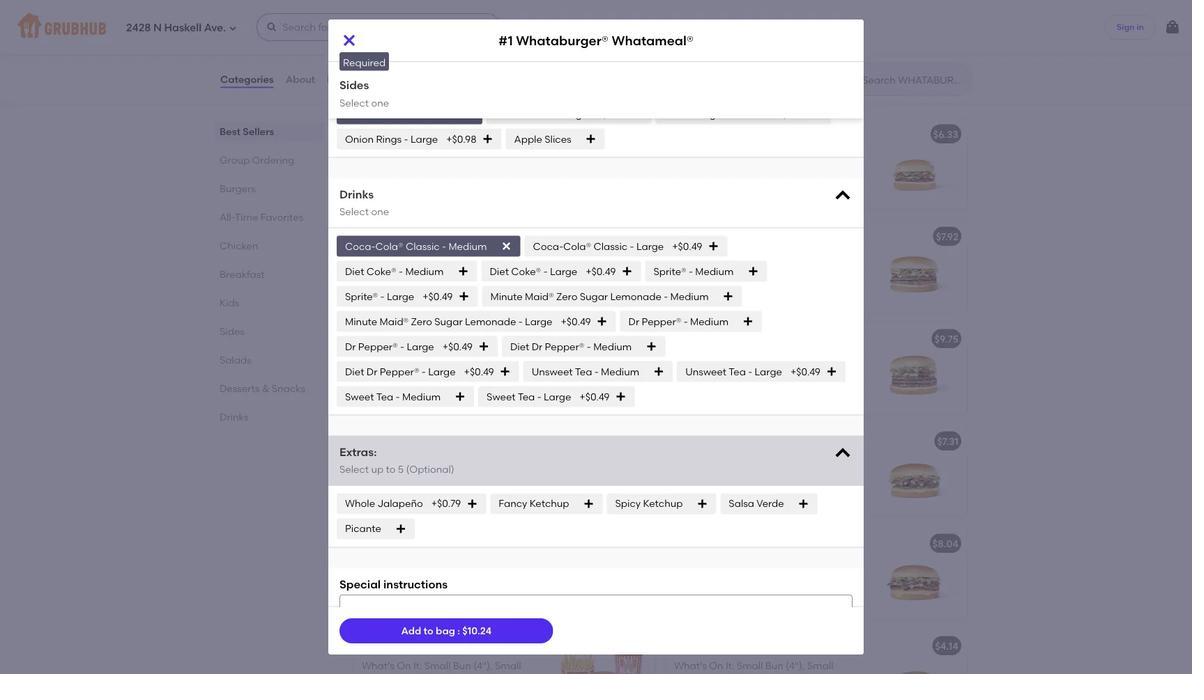 Task type: describe. For each thing, give the bounding box(es) containing it.
sign
[[1117, 22, 1135, 32]]

#3
[[362, 333, 375, 345]]

$13.90 +
[[614, 333, 649, 345]]

+$0.49 for minute maid® zero sugar lemonade - large
[[561, 316, 591, 328]]

2428
[[126, 22, 151, 34]]

+ for $11.94
[[643, 231, 649, 243]]

best for #2
[[370, 217, 388, 227]]

patty for #7 whataburger jr.®
[[698, 675, 723, 675]]

3 small from the left
[[737, 660, 763, 672]]

(10), inside what's on it: double meat whataburger® (10), tomato, lettuce, pickles, diced onions, mustard (4oz), mayonnaise (4oz), ketchup (4oz)
[[746, 10, 765, 21]]

dr up the sweet tea - large
[[532, 341, 543, 353]]

sprite® - large
[[345, 291, 414, 303]]

(regular) down unsweet tea - large
[[674, 410, 718, 421]]

$7.31
[[937, 436, 959, 448]]

tomato inside what's on it: large bun (5"), large beef patty (5") (1), tomato (regular), lettuce (regular), pickles (regular), diced onions (regular), mustard (regular)
[[759, 162, 796, 174]]

mayonnaise inside what's on it: double meat whataburger® (10), tomato, lettuce, pickles, diced onions, mustard (4oz), mayonnaise (4oz), ketchup (4oz)
[[674, 38, 731, 50]]

10 whataburger® box image
[[550, 0, 655, 57]]

select for whole
[[340, 464, 369, 476]]

desserts
[[220, 383, 260, 395]]

dr pepper® - medium
[[629, 316, 729, 328]]

verde
[[757, 499, 784, 510]]

zero for minute maid® zero sugar lemonade - large
[[411, 316, 432, 328]]

whataburger® inside "what's on it: whataburger® (10), tomato, lettuce, pickles, diced onions, mustard (4oz), mayonnaise (4oz), ketchup (4oz)"
[[424, 0, 494, 7]]

what's on it: large bun (5"), large beef patty (5") (2), tomato (regular), lettuce (regular), pickles (regular), diced onions (regular), mustard (regular) for #2 double meat whataburger® whatameal®
[[362, 253, 534, 322]]

whataburger® inside what's on it: double meat whataburger® (10), tomato, lettuce, pickles, diced onions, mustard (4oz), mayonnaise (4oz), ketchup (4oz)
[[674, 10, 743, 21]]

(5") inside what's on it: large bun (5"), large beef patty (5") (1), tomato (regular), lettuce (regular), pickles (regular), diced onions (regular), mustard (regular)
[[725, 162, 742, 174]]

what's on it: double meat whataburger® (10), tomato, lettuce, pickles, diced onions, mustard (4oz), mayonnaise (4oz), ketchup (4oz)
[[674, 0, 847, 50]]

pickles for #2 double meat whataburger®
[[761, 279, 793, 291]]

svg image inside main navigation navigation
[[229, 24, 237, 32]]

coke® for large
[[511, 266, 541, 278]]

unsweet tea - large
[[685, 366, 782, 378]]

(optional)
[[406, 464, 454, 476]]

whole
[[345, 499, 375, 510]]

diet for diet coke® - medium
[[345, 266, 364, 278]]

+$0.49 for sweet tea - large
[[580, 391, 610, 403]]

sides inside 'tab'
[[220, 326, 245, 337]]

dr left #3
[[345, 341, 356, 353]]

lettuce, inside what's on it: double meat whataburger® (10), tomato, lettuce, pickles, diced onions, mustard (4oz), mayonnaise (4oz), ketchup (4oz)
[[808, 10, 847, 21]]

$8.04 for $8.04
[[933, 538, 959, 550]]

classic for medium
[[406, 241, 440, 253]]

$13.90
[[614, 333, 643, 345]]

bacon for #5 bacon & cheese whataburger® whatameal®
[[377, 538, 408, 550]]

sweet tea - large
[[487, 391, 571, 403]]

tomato for #7 whataburger jr.®
[[759, 675, 796, 675]]

#4 jalapeño & cheese whataburger®
[[674, 436, 856, 448]]

double for #2 double meat whataburger® whatameal®
[[377, 234, 411, 245]]

#4 for #4 jalapeño & cheese whataburger® whatameal®
[[362, 436, 375, 448]]

:
[[457, 626, 460, 637]]

cheese for #4 jalapeño & cheese whataburger®
[[748, 436, 784, 448]]

onions for #2 double meat whataburger® whatameal®
[[392, 296, 425, 308]]

dr pepper® - large
[[345, 341, 434, 353]]

whole jalapeño
[[345, 499, 423, 510]]

2 (3), from the left
[[744, 367, 759, 379]]

#3 triple meat whataburger® whatameal® image
[[550, 324, 655, 414]]

+$0.98
[[446, 133, 477, 145]]

extras: select up to 5 (optional)
[[340, 446, 454, 476]]

breakfast tab
[[220, 267, 317, 282]]

about
[[286, 73, 315, 85]]

kids tab
[[220, 296, 317, 310]]

(5"), for $7.92
[[787, 251, 806, 262]]

haskell
[[164, 22, 202, 34]]

maid® for minute maid® zero sugar lemonade - medium
[[525, 291, 554, 303]]

onions for #2 double meat whataburger®
[[704, 293, 737, 305]]

1 what's on it: large bun (5"), large beef patty (5") (3), tomato (regular), lettuce (regular), pickles (regular), diced onions (regular), mustard (regular) from the left
[[362, 353, 534, 421]]

$6.33
[[933, 128, 959, 140]]

sign in
[[1117, 22, 1144, 32]]

coca-cola® classic - medium
[[345, 241, 487, 253]]

sweet for sweet tea - medium
[[345, 391, 374, 403]]

(5"), for $13.90
[[475, 353, 494, 365]]

diet coke® - medium
[[345, 266, 444, 278]]

beef inside what's on it: large bun (5"), large beef patty (5") (1), tomato (regular), lettuce (regular), pickles (regular), diced onions (regular), mustard (regular)
[[674, 162, 695, 174]]

(regular) for #3 triple meat whataburger® whatameal®
[[362, 410, 405, 421]]

& for #4 jalapeño & cheese whataburger® whatameal®
[[425, 436, 433, 448]]

apple
[[514, 133, 542, 145]]

patty for #2 double meat whataburger® whatameal®
[[385, 267, 410, 279]]

what's on it: whataburger® (10), tomato, lettuce, pickles, diced onions, mustard (4oz), mayonnaise (4oz), ketchup (4oz) button
[[353, 0, 655, 57]]

(4oz) inside "what's on it: whataburger® (10), tomato, lettuce, pickles, diced onions, mustard (4oz), mayonnaise (4oz), ketchup (4oz)"
[[431, 38, 454, 50]]

desserts & snacks tab
[[220, 381, 317, 396]]

cheese for #4 jalapeño & cheese whataburger® whatameal®
[[435, 436, 471, 448]]

lettuce for #3 triple meat whataburger® whatameal®
[[362, 381, 398, 393]]

pepper® up the diet dr pepper® - large
[[358, 341, 398, 353]]

bun for #3 triple meat whataburger® whatameal®
[[454, 353, 472, 365]]

group ordering
[[220, 154, 294, 166]]

about button
[[285, 54, 316, 105]]

sprite® for sprite® - medium
[[654, 266, 686, 278]]

$11.58 +
[[616, 436, 649, 448]]

minute maid® zero sugar lemonade - large
[[345, 316, 552, 328]]

2 small from the left
[[495, 660, 521, 672]]

drinks for drinks
[[220, 411, 248, 423]]

slices
[[545, 133, 571, 145]]

#5 for #5 bacon & cheese whataburger® whatameal®
[[362, 538, 375, 550]]

bun for #2 double meat whataburger®
[[767, 251, 785, 262]]

one for cola®
[[371, 206, 389, 218]]

spicy ketchup
[[615, 499, 683, 510]]

minute maid® zero sugar lemonade - medium
[[490, 291, 709, 303]]

0 vertical spatial sides
[[340, 56, 369, 69]]

what's inside what's on it: double meat whataburger® (10), tomato, lettuce, pickles, diced onions, mustard (4oz), mayonnaise (4oz), ketchup (4oz)
[[674, 0, 707, 7]]

chicken
[[220, 240, 258, 252]]

pickles, inside "what's on it: whataburger® (10), tomato, lettuce, pickles, diced onions, mustard (4oz), mayonnaise (4oz), ketchup (4oz)"
[[444, 10, 479, 21]]

beef for #7 whataburger jr.®
[[674, 675, 695, 675]]

diet dr pepper® - medium
[[510, 341, 632, 353]]

salads
[[220, 354, 252, 366]]

desserts & snacks
[[220, 383, 305, 395]]

tomato for #3 triple meat whataburger® whatameal®
[[449, 367, 486, 379]]

onions, inside what's on it: double meat whataburger® (10), tomato, lettuce, pickles, diced onions, mustard (4oz), mayonnaise (4oz), ketchup (4oz)
[[741, 24, 777, 36]]

sugar for medium
[[580, 291, 608, 303]]

breakfast
[[220, 268, 265, 280]]

classic for large
[[594, 241, 628, 253]]

(4") for #7 whataburger jr.®
[[725, 675, 742, 675]]

required
[[343, 57, 386, 69]]

1 small from the left
[[424, 660, 451, 672]]

diced inside what's on it: large bun (5"), large beef patty (5") (1), tomato (regular), lettuce (regular), pickles (regular), diced onions (regular), mustard (regular)
[[674, 190, 702, 202]]

1 horizontal spatial #1
[[499, 33, 513, 48]]

n
[[153, 22, 162, 34]]

mustard inside what's on it: double meat whataburger® (10), tomato, lettuce, pickles, diced onions, mustard (4oz), mayonnaise (4oz), ketchup (4oz)
[[779, 24, 818, 36]]

#5 for #5 bacon & cheese whataburger®
[[674, 538, 687, 550]]

#7 for #7 whataburger jr.® whatameal®
[[362, 641, 374, 653]]

ave.
[[204, 22, 226, 34]]

snacks
[[272, 383, 305, 395]]

diced inside what's on it: double meat whataburger® (10), tomato, lettuce, pickles, diced onions, mustard (4oz), mayonnaise (4oz), ketchup (4oz)
[[711, 24, 739, 36]]

french fries - large
[[495, 108, 588, 120]]

sprite® - medium
[[654, 266, 734, 278]]

2 sides select one from the top
[[340, 78, 389, 109]]

(5") for #3 triple meat whataburger® whatameal®
[[413, 367, 430, 379]]

reviews
[[327, 73, 366, 85]]

#5 bacon & cheese whataburger® whatameal® image
[[550, 529, 655, 619]]

(1), for $8.04
[[432, 675, 445, 675]]

coca-cola® classic - large
[[533, 241, 664, 253]]

salsa verde
[[729, 499, 784, 510]]

rings for medium
[[695, 108, 721, 120]]

pickles inside what's on it: large bun (5"), large beef patty (5") (1), tomato (regular), lettuce (regular), pickles (regular), diced onions (regular), mustard (regular)
[[761, 176, 793, 188]]

sugar for large
[[435, 316, 463, 328]]

1 vertical spatial #1
[[362, 131, 373, 143]]

drinks for drinks select one
[[340, 188, 374, 202]]

+$0.79
[[431, 499, 461, 510]]

onions for #3 triple meat whataburger® whatameal®
[[392, 395, 425, 407]]

drinks select one
[[340, 188, 389, 218]]

$9.75
[[935, 333, 959, 345]]

+$0.49 for french fries - large
[[596, 108, 626, 120]]

jr.® for #7 whataburger jr.® whatameal®
[[443, 641, 460, 653]]

(2), for #2 double meat whataburger®
[[744, 265, 759, 277]]

categories button
[[220, 54, 274, 105]]

$11.94 +
[[616, 231, 649, 243]]

best sellers tab
[[220, 124, 317, 139]]

tomato, inside what's on it: double meat whataburger® (10), tomato, lettuce, pickles, diced onions, mustard (4oz), mayonnaise (4oz), ketchup (4oz)
[[767, 10, 806, 21]]

pickles, inside what's on it: double meat whataburger® (10), tomato, lettuce, pickles, diced onions, mustard (4oz), mayonnaise (4oz), ketchup (4oz)
[[674, 24, 709, 36]]

diet for diet coke® - large
[[490, 266, 509, 278]]

0 vertical spatial #1 whataburger® whatameal®
[[499, 33, 694, 48]]

extras:
[[340, 446, 377, 459]]

select for coca-
[[340, 206, 369, 218]]

$10.24
[[462, 626, 492, 637]]

#4 jalapeño & cheese whataburger® whatameal®
[[362, 436, 608, 448]]

beef for #7 whataburger jr.® whatameal®
[[362, 675, 383, 675]]

fries for medium
[[380, 108, 402, 120]]

seller for double
[[390, 217, 413, 227]]

instructions
[[383, 578, 448, 592]]

up
[[371, 464, 384, 476]]

fancy
[[499, 499, 527, 510]]

bun for #2 double meat whataburger® whatameal®
[[454, 253, 472, 265]]

patty for #2 double meat whataburger®
[[698, 265, 723, 277]]

#7 for #7 whataburger jr.®
[[674, 641, 686, 653]]

onions inside what's on it: large bun (5"), large beef patty (5") (1), tomato (regular), lettuce (regular), pickles (regular), diced onions (regular), mustard (regular)
[[704, 190, 737, 202]]

+ for $12.19
[[643, 538, 649, 550]]

bun for #7 whataburger jr.®
[[765, 660, 784, 672]]

0 vertical spatial burgers
[[351, 86, 407, 104]]

jalapeño for #4 jalapeño & cheese whataburger® whatameal®
[[377, 436, 423, 448]]

$7.92
[[936, 231, 959, 243]]

(5"), for $6.33
[[787, 148, 806, 160]]

select for french
[[340, 74, 369, 86]]

#2 for #2 double meat whataburger® whatameal®
[[362, 234, 374, 245]]

add to bag : $10.24
[[401, 626, 492, 637]]

categories
[[220, 73, 274, 85]]

sign in button
[[1105, 15, 1156, 40]]

ordering
[[252, 154, 294, 166]]

minute for minute maid® zero sugar lemonade - large
[[345, 316, 377, 328]]

on inside what's on it: double meat whataburger® (10), tomato, lettuce, pickles, diced onions, mustard (4oz), mayonnaise (4oz), ketchup (4oz)
[[709, 0, 723, 7]]

patty inside what's on it: large bun (5"), large beef patty (5") (1), tomato (regular), lettuce (regular), pickles (regular), diced onions (regular), mustard (regular)
[[698, 162, 723, 174]]

burgers tab
[[220, 181, 317, 196]]

in
[[1137, 22, 1144, 32]]

what's on it: whataburger® (10), tomato, lettuce, pickles, diced onions, mustard (4oz), mayonnaise (4oz), ketchup (4oz)
[[362, 0, 526, 50]]

#7 whataburger jr.® whatameal®
[[362, 641, 524, 653]]

& inside tab
[[262, 383, 269, 395]]

diet dr pepper® - large
[[345, 366, 456, 378]]

french fries - medium
[[345, 108, 449, 120]]

1 horizontal spatial to
[[424, 626, 433, 637]]

cheese for #5 bacon & cheese whataburger®
[[732, 538, 768, 550]]

$11.58
[[616, 436, 643, 448]]

#3 triple meat whataburger® whatameal®
[[362, 333, 567, 345]]

1 vertical spatial sides
[[340, 78, 369, 92]]

(4"), for #7 whataburger jr.®
[[786, 660, 805, 672]]

$11.94
[[616, 231, 643, 243]]

what's on it: large bun (5"), large beef patty (5") (1), tomato (regular), lettuce (regular), pickles (regular), diced onions (regular), mustard (regular)
[[674, 148, 844, 216]]

& for #5 bacon & cheese whataburger®
[[723, 538, 730, 550]]



Task type: vqa. For each thing, say whether or not it's contained in the screenshot.
unsweet to the left
yes



Task type: locate. For each thing, give the bounding box(es) containing it.
1 tomato, from the left
[[362, 10, 401, 21]]

tomato
[[759, 162, 796, 174], [761, 265, 798, 277], [449, 267, 485, 279], [449, 367, 486, 379], [762, 367, 798, 379], [447, 675, 483, 675], [759, 675, 796, 675]]

5
[[398, 464, 404, 476]]

#2 double meat whataburger® whatameal®
[[362, 234, 575, 245]]

one up the coca-cola® classic - medium
[[371, 206, 389, 218]]

+$0.49 for diet dr pepper® - large
[[464, 366, 494, 378]]

minute for minute maid® zero sugar lemonade - medium
[[490, 291, 523, 303]]

add
[[401, 626, 421, 637]]

4 + from the top
[[643, 538, 649, 550]]

patty down dr pepper® - medium
[[698, 367, 723, 379]]

+$0.49 for coca-cola® classic - large
[[672, 241, 702, 253]]

pickles for #2 double meat whataburger® whatameal®
[[449, 282, 481, 293]]

drinks
[[340, 188, 374, 202], [220, 411, 248, 423]]

2 what's on it: large bun (5"), large beef patty (5") (3), tomato (regular), lettuce (regular), pickles (regular), diced onions (regular), mustard (regular) from the left
[[674, 353, 846, 421]]

0 horizontal spatial to
[[386, 464, 396, 476]]

select inside extras: select up to 5 (optional)
[[340, 464, 369, 476]]

french
[[345, 108, 378, 120], [495, 108, 527, 120]]

pickles,
[[444, 10, 479, 21], [674, 24, 709, 36]]

it: inside what's on it: large bun (5"), large beef patty (5") (1), tomato (regular), lettuce (regular), pickles (regular), diced onions (regular), mustard (regular)
[[726, 148, 734, 160]]

2 sweet from the left
[[487, 391, 516, 403]]

+$0.49 for unsweet tea - large
[[791, 366, 821, 378]]

Search WHATABURGER search field
[[861, 73, 968, 86]]

(1),
[[744, 162, 757, 174], [432, 675, 445, 675], [744, 675, 757, 675]]

tea for unsweet tea - medium
[[575, 366, 592, 378]]

pickles for #3 triple meat whataburger® whatameal®
[[449, 381, 481, 393]]

1 horizontal spatial fries
[[530, 108, 552, 120]]

1 horizontal spatial coke®
[[511, 266, 541, 278]]

0 vertical spatial sprite®
[[654, 266, 686, 278]]

1 vertical spatial best
[[220, 125, 240, 137]]

what's on it: large bun (5"), large beef patty (5") (3), tomato (regular), lettuce (regular), pickles (regular), diced onions (regular), mustard (regular) up #4 jalapeño & cheese whataburger®
[[674, 353, 846, 421]]

(4oz) inside what's on it: double meat whataburger® (10), tomato, lettuce, pickles, diced onions, mustard (4oz), mayonnaise (4oz), ketchup (4oz)
[[803, 38, 826, 50]]

diet for diet dr pepper® - large
[[345, 366, 364, 378]]

cola® up "diet coke® - medium"
[[375, 241, 403, 253]]

onion for onion rings - large
[[345, 133, 374, 145]]

2 seller from the top
[[390, 217, 413, 227]]

0 horizontal spatial what's on it: large bun (5"), large beef patty (5") (3), tomato (regular), lettuce (regular), pickles (regular), diced onions (regular), mustard (regular)
[[362, 353, 534, 421]]

#2 double meat whataburger® image
[[862, 221, 967, 312]]

1 vertical spatial pickles,
[[674, 24, 709, 36]]

diced
[[481, 10, 509, 21], [711, 24, 739, 36], [674, 190, 702, 202], [674, 293, 702, 305], [362, 296, 390, 308], [362, 395, 390, 407], [674, 395, 702, 407]]

lemonade for large
[[465, 316, 516, 328]]

fries
[[380, 108, 402, 120], [530, 108, 552, 120]]

sprite® up dr pepper® - medium
[[654, 266, 686, 278]]

0 vertical spatial maid®
[[525, 291, 554, 303]]

0 horizontal spatial $8.04
[[617, 641, 643, 653]]

unsweet down the diet dr pepper® - medium
[[532, 366, 573, 378]]

1 horizontal spatial what's on it: small bun (4"), small beef patty (4") (1), tomato (regular)
[[674, 660, 844, 675]]

whataburger
[[376, 641, 441, 653], [688, 641, 753, 653]]

what's on it: large bun (5"), large beef patty (5") (3), tomato (regular), lettuce (regular), pickles (regular), diced onions (regular), mustard (regular) down #3 triple meat whataburger® whatameal®
[[362, 353, 534, 421]]

lettuce for #2 double meat whataburger®
[[674, 279, 710, 291]]

cola® for coca-cola® classic - medium
[[375, 241, 403, 253]]

fries up 'onion rings - large'
[[380, 108, 402, 120]]

patty down onion rings - medium
[[698, 162, 723, 174]]

unsweet for unsweet tea - large
[[685, 366, 727, 378]]

#7 down special at bottom
[[362, 641, 374, 653]]

pickles down #2 double meat whataburger®
[[761, 279, 793, 291]]

pepper® up $13.90 +
[[642, 316, 681, 328]]

& left snacks
[[262, 383, 269, 395]]

drinks down 'onion rings - large'
[[340, 188, 374, 202]]

tomato for #2 double meat whataburger® whatameal®
[[449, 267, 485, 279]]

1 horizontal spatial lemonade
[[610, 291, 662, 303]]

sweet up #4 jalapeño & cheese whataburger® whatameal®
[[487, 391, 516, 403]]

0 horizontal spatial coke®
[[367, 266, 396, 278]]

diet down the #2 double meat whataburger® whatameal®
[[490, 266, 509, 278]]

#4 up up
[[362, 436, 375, 448]]

unsweet for unsweet tea - medium
[[532, 366, 573, 378]]

0 horizontal spatial #5
[[362, 538, 375, 550]]

apple slices
[[514, 133, 571, 145]]

2 coke® from the left
[[511, 266, 541, 278]]

spicy
[[615, 499, 641, 510]]

all-
[[220, 211, 235, 223]]

(regular) inside what's on it: large bun (5"), large beef patty (5") (1), tomato (regular), lettuce (regular), pickles (regular), diced onions (regular), mustard (regular)
[[674, 205, 718, 216]]

#5 down picante
[[362, 538, 375, 550]]

cheese up '(optional)'
[[435, 436, 471, 448]]

lettuce, inside "what's on it: whataburger® (10), tomato, lettuce, pickles, diced onions, mustard (4oz), mayonnaise (4oz), ketchup (4oz)"
[[403, 10, 442, 21]]

special
[[340, 578, 381, 592]]

1 unsweet from the left
[[532, 366, 573, 378]]

(10),
[[496, 0, 515, 7], [746, 10, 765, 21]]

1 horizontal spatial zero
[[556, 291, 578, 303]]

1 horizontal spatial rings
[[695, 108, 721, 120]]

mustard inside what's on it: large bun (5"), large beef patty (5") (1), tomato (regular), lettuce (regular), pickles (regular), diced onions (regular), mustard (regular)
[[788, 190, 827, 202]]

2 french from the left
[[495, 108, 527, 120]]

jalapeño up salsa
[[689, 436, 735, 448]]

one down required
[[371, 74, 389, 86]]

diet up the sweet tea - large
[[510, 341, 529, 353]]

patty up sprite® - large
[[385, 267, 410, 279]]

whataburger®
[[424, 0, 494, 7], [674, 10, 743, 21], [516, 33, 609, 48], [375, 131, 445, 143], [753, 231, 823, 243], [440, 234, 510, 245], [433, 333, 503, 345], [474, 436, 544, 448], [786, 436, 856, 448], [458, 538, 529, 550], [771, 538, 841, 550]]

jalapeño down the "5"
[[377, 499, 423, 510]]

seller for whataburger®
[[390, 114, 413, 124]]

#5 right $12.19 + in the right of the page
[[674, 538, 687, 550]]

one up 'onion rings - large'
[[371, 97, 389, 109]]

to
[[386, 464, 396, 476], [424, 626, 433, 637]]

onions, inside "what's on it: whataburger® (10), tomato, lettuce, pickles, diced onions, mustard (4oz), mayonnaise (4oz), ketchup (4oz)"
[[362, 24, 398, 36]]

1 vertical spatial minute
[[345, 316, 377, 328]]

1 horizontal spatial #5
[[674, 538, 687, 550]]

1 horizontal spatial #2
[[674, 231, 687, 243]]

1 classic from the left
[[406, 241, 440, 253]]

1 horizontal spatial burgers
[[351, 86, 407, 104]]

cheese for #5 bacon & cheese whataburger® whatameal®
[[420, 538, 456, 550]]

1 what's on it: small bun (4"), small beef patty (4") (1), tomato (regular) from the left
[[362, 660, 532, 675]]

0 horizontal spatial sprite®
[[345, 291, 378, 303]]

(4"), for #7 whataburger jr.® whatameal®
[[474, 660, 493, 672]]

best seller up the coca-cola® classic - medium
[[370, 217, 413, 227]]

2 vertical spatial best
[[370, 217, 388, 227]]

jalapeño
[[377, 436, 423, 448], [689, 436, 735, 448], [377, 499, 423, 510]]

1 coca- from the left
[[345, 241, 375, 253]]

sides
[[340, 56, 369, 69], [340, 78, 369, 92], [220, 326, 245, 337]]

(5") for #2 double meat whataburger®
[[725, 265, 742, 277]]

#1 whataburger® whatameal® image
[[550, 119, 655, 210]]

0 vertical spatial pickles,
[[444, 10, 479, 21]]

0 vertical spatial #1
[[499, 33, 513, 48]]

2 #5 from the left
[[674, 538, 687, 550]]

2 vertical spatial one
[[371, 206, 389, 218]]

minute up #3
[[345, 316, 377, 328]]

0 horizontal spatial minute
[[345, 316, 377, 328]]

#7 whataburger jr.® whatameal® image
[[550, 631, 655, 675]]

pickles up #2 double meat whataburger®
[[761, 176, 793, 188]]

jalapeño for whole jalapeño
[[377, 499, 423, 510]]

#4 jalapeño & cheese whataburger® whatameal® image
[[550, 426, 655, 517]]

1 (3), from the left
[[432, 367, 447, 379]]

group
[[220, 154, 250, 166]]

1 horizontal spatial maid®
[[525, 291, 554, 303]]

0 horizontal spatial (4")
[[413, 675, 429, 675]]

& up salsa
[[738, 436, 745, 448]]

jalapeño for #4 jalapeño & cheese whataburger®
[[689, 436, 735, 448]]

0 horizontal spatial onions,
[[362, 24, 398, 36]]

(1), down #7 whataburger jr.®
[[744, 675, 757, 675]]

1 horizontal spatial (10),
[[746, 10, 765, 21]]

0 horizontal spatial (2),
[[432, 267, 447, 279]]

small
[[424, 660, 451, 672], [495, 660, 521, 672], [737, 660, 763, 672], [807, 660, 834, 672]]

#4 right $11.58 +
[[674, 436, 687, 448]]

+
[[643, 231, 649, 243], [643, 333, 649, 345], [643, 436, 649, 448], [643, 538, 649, 550], [643, 641, 649, 653]]

#2 double meat whataburger®
[[674, 231, 823, 243]]

double for #2 double meat whataburger®
[[689, 231, 723, 243]]

burgers up french fries - medium
[[351, 86, 407, 104]]

double inside what's on it: double meat whataburger® (10), tomato, lettuce, pickles, diced onions, mustard (4oz), mayonnaise (4oz), ketchup (4oz)
[[737, 0, 771, 7]]

sugar up #3 triple meat whataburger® whatameal®
[[435, 316, 463, 328]]

what's on it: double meat whataburger® (10), tomato, lettuce, pickles, diced onions, mustard (4oz), mayonnaise (4oz), ketchup (4oz) button
[[666, 0, 967, 57]]

ketchup inside what's on it: double meat whataburger® (10), tomato, lettuce, pickles, diced onions, mustard (4oz), mayonnaise (4oz), ketchup (4oz)
[[761, 38, 801, 50]]

0 horizontal spatial drinks
[[220, 411, 248, 423]]

french for french fries - large
[[495, 108, 527, 120]]

best left the sellers
[[220, 125, 240, 137]]

1 one from the top
[[371, 74, 389, 86]]

0 horizontal spatial (10),
[[496, 0, 515, 7]]

0 vertical spatial best
[[370, 114, 388, 124]]

0 vertical spatial onion
[[664, 108, 693, 120]]

all-time favorites tab
[[220, 210, 317, 224]]

medium
[[411, 108, 449, 120], [729, 108, 768, 120], [449, 241, 487, 253], [405, 266, 444, 278], [695, 266, 734, 278], [670, 291, 709, 303], [690, 316, 729, 328], [593, 341, 632, 353], [601, 366, 639, 378], [402, 391, 441, 403]]

what's on it: small bun (4"), small beef patty (4") (1), tomato (regular) down #7 whataburger jr.® whatameal®
[[362, 660, 532, 675]]

1 horizontal spatial pickles,
[[674, 24, 709, 36]]

whataburger for #7 whataburger jr.® whatameal®
[[376, 641, 441, 653]]

one
[[371, 74, 389, 86], [371, 97, 389, 109], [371, 206, 389, 218]]

mayonnaise
[[469, 24, 526, 36], [674, 38, 731, 50]]

maid® for minute maid® zero sugar lemonade - large
[[380, 316, 409, 328]]

main navigation navigation
[[0, 0, 1192, 54]]

dr down dr pepper® - large
[[367, 366, 377, 378]]

svg image
[[1164, 19, 1181, 36], [266, 22, 278, 33], [463, 109, 474, 120], [812, 109, 823, 120], [482, 134, 493, 145], [585, 134, 597, 145], [501, 241, 512, 252], [748, 266, 759, 277], [597, 316, 608, 328], [478, 342, 489, 353], [646, 342, 657, 353], [500, 367, 511, 378], [653, 367, 665, 378], [455, 392, 466, 403], [615, 392, 626, 403], [833, 445, 853, 464], [697, 499, 708, 510], [395, 524, 406, 535]]

2 bacon from the left
[[689, 538, 720, 550]]

1 horizontal spatial tomato,
[[767, 10, 806, 21]]

(regular) for #2 double meat whataburger® whatameal®
[[362, 310, 405, 322]]

select inside drinks select one
[[340, 206, 369, 218]]

(4"),
[[474, 660, 493, 672], [786, 660, 805, 672]]

2 coca- from the left
[[533, 241, 563, 253]]

best seller up 'onion rings - large'
[[370, 114, 413, 124]]

zero for minute maid® zero sugar lemonade - medium
[[556, 291, 578, 303]]

tea for unsweet tea - large
[[729, 366, 746, 378]]

& for #5 bacon & cheese whataburger® whatameal®
[[410, 538, 418, 550]]

#4
[[362, 436, 375, 448], [674, 436, 687, 448]]

(2),
[[744, 265, 759, 277], [432, 267, 447, 279]]

1 horizontal spatial what's on it: large bun (5"), large beef patty (5") (2), tomato (regular), lettuce (regular), pickles (regular), diced onions (regular), mustard (regular)
[[674, 251, 846, 319]]

onion rings - large
[[345, 133, 438, 145]]

(regular) down sweet tea - medium
[[362, 410, 405, 421]]

burgers down group
[[220, 183, 256, 195]]

group ordering tab
[[220, 153, 317, 167]]

cola® up "diet coke® - large"
[[563, 241, 591, 253]]

lettuce inside what's on it: large bun (5"), large beef patty (5") (1), tomato (regular), lettuce (regular), pickles (regular), diced onions (regular), mustard (regular)
[[674, 176, 710, 188]]

lemonade up $13.90 +
[[610, 291, 662, 303]]

sides tab
[[220, 324, 317, 339]]

#5 bacon & cheese whataburger®
[[674, 538, 841, 550]]

tomato for #7 whataburger jr.® whatameal®
[[447, 675, 483, 675]]

0 horizontal spatial mayonnaise
[[469, 24, 526, 36]]

+$0.49 for diet coke® - large
[[586, 266, 616, 278]]

sellers
[[243, 125, 274, 137]]

(10), inside "what's on it: whataburger® (10), tomato, lettuce, pickles, diced onions, mustard (4oz), mayonnaise (4oz), ketchup (4oz)"
[[496, 0, 515, 7]]

2 best seller from the top
[[370, 217, 413, 227]]

1 vertical spatial to
[[424, 626, 433, 637]]

what's on it: small bun (4"), small beef patty (4") (1), tomato (regular) for #7 whataburger jr.®
[[674, 660, 844, 675]]

whataburger for #7 whataburger jr.®
[[688, 641, 753, 653]]

time
[[235, 211, 258, 223]]

drinks tab
[[220, 410, 317, 425]]

2 onions, from the left
[[741, 24, 777, 36]]

2 #4 from the left
[[674, 436, 687, 448]]

#7 whataburger jr.® image
[[862, 631, 967, 675]]

all-time favorites
[[220, 211, 303, 223]]

$12.19
[[616, 538, 643, 550]]

1 (4") from the left
[[413, 675, 429, 675]]

diet down #3
[[345, 366, 364, 378]]

0 horizontal spatial double
[[377, 234, 411, 245]]

diet coke® - large
[[490, 266, 577, 278]]

2 fries from the left
[[530, 108, 552, 120]]

whatameal®
[[612, 33, 694, 48], [448, 131, 509, 143], [513, 234, 575, 245], [505, 333, 567, 345], [546, 436, 608, 448], [531, 538, 593, 550], [462, 641, 524, 653]]

4 select from the top
[[340, 464, 369, 476]]

sprite® for sprite® - large
[[345, 291, 378, 303]]

unsweet down dr pepper® - medium
[[685, 366, 727, 378]]

special instructions
[[340, 578, 448, 592]]

0 horizontal spatial lettuce,
[[403, 10, 442, 21]]

1 onions, from the left
[[362, 24, 398, 36]]

patty for #7 whataburger jr.® whatameal®
[[385, 675, 410, 675]]

0 vertical spatial seller
[[390, 114, 413, 124]]

1 vertical spatial seller
[[390, 217, 413, 227]]

coke® for medium
[[367, 266, 396, 278]]

sweet for sweet tea - large
[[487, 391, 516, 403]]

3 + from the top
[[643, 436, 649, 448]]

$8.04 +
[[617, 641, 649, 653]]

0 horizontal spatial burgers
[[220, 183, 256, 195]]

cheese up verde
[[748, 436, 784, 448]]

0 horizontal spatial whataburger
[[376, 641, 441, 653]]

best sellers
[[220, 125, 274, 137]]

(2), down the coca-cola® classic - medium
[[432, 267, 447, 279]]

mayonnaise inside "what's on it: whataburger® (10), tomato, lettuce, pickles, diced onions, mustard (4oz), mayonnaise (4oz), ketchup (4oz)"
[[469, 24, 526, 36]]

patty down add
[[385, 675, 410, 675]]

0 horizontal spatial bacon
[[377, 538, 408, 550]]

(2), down #2 double meat whataburger®
[[744, 265, 759, 277]]

rings for large
[[376, 133, 402, 145]]

meat for #2 double meat whataburger® whatameal®
[[413, 234, 438, 245]]

(2), for #2 double meat whataburger® whatameal®
[[432, 267, 447, 279]]

meat for #3 triple meat whataburger® whatameal®
[[406, 333, 430, 345]]

it: inside "what's on it: whataburger® (10), tomato, lettuce, pickles, diced onions, mustard (4oz), mayonnaise (4oz), ketchup (4oz)"
[[413, 0, 422, 7]]

0 vertical spatial zero
[[556, 291, 578, 303]]

seller up the coca-cola® classic - medium
[[390, 217, 413, 227]]

1 horizontal spatial french
[[495, 108, 527, 120]]

0 horizontal spatial #2
[[362, 234, 374, 245]]

(5") for #2 double meat whataburger® whatameal®
[[413, 267, 430, 279]]

1 horizontal spatial classic
[[594, 241, 628, 253]]

1 horizontal spatial (4oz)
[[803, 38, 826, 50]]

0 horizontal spatial unsweet
[[532, 366, 573, 378]]

1 fries from the left
[[380, 108, 402, 120]]

what's on it: large bun (5"), large beef patty (5") (2), tomato (regular), lettuce (regular), pickles (regular), diced onions (regular), mustard (regular) down the coca-cola® classic - medium
[[362, 253, 534, 322]]

(1), down #7 whataburger jr.® whatameal®
[[432, 675, 445, 675]]

0 vertical spatial rings
[[695, 108, 721, 120]]

3 select from the top
[[340, 206, 369, 218]]

1 horizontal spatial double
[[689, 231, 723, 243]]

2 (4"), from the left
[[786, 660, 805, 672]]

coca- up "diet coke® - medium"
[[345, 241, 375, 253]]

cheese down salsa verde
[[732, 538, 768, 550]]

2 cola® from the left
[[563, 241, 591, 253]]

zero down "diet coke® - large"
[[556, 291, 578, 303]]

$8.04 for $8.04 +
[[617, 641, 643, 653]]

1 #7 from the left
[[362, 641, 374, 653]]

(4oz)
[[431, 38, 454, 50], [803, 38, 826, 50]]

2 whataburger from the left
[[688, 641, 753, 653]]

ketchup inside "what's on it: whataburger® (10), tomato, lettuce, pickles, diced onions, mustard (4oz), mayonnaise (4oz), ketchup (4oz)"
[[389, 38, 429, 50]]

0 horizontal spatial what's on it: large bun (5"), large beef patty (5") (2), tomato (regular), lettuce (regular), pickles (regular), diced onions (regular), mustard (regular)
[[362, 253, 534, 322]]

1 vertical spatial maid®
[[380, 316, 409, 328]]

1 bacon from the left
[[377, 538, 408, 550]]

& down salsa
[[723, 538, 730, 550]]

onions down "diet coke® - medium"
[[392, 296, 425, 308]]

to inside extras: select up to 5 (optional)
[[386, 464, 396, 476]]

2 jr.® from the left
[[755, 641, 772, 653]]

1 sides select one from the top
[[340, 56, 389, 86]]

0 horizontal spatial cola®
[[375, 241, 403, 253]]

patty down #2 double meat whataburger®
[[698, 265, 723, 277]]

favorites
[[261, 211, 303, 223]]

0 vertical spatial to
[[386, 464, 396, 476]]

diet up sprite® - large
[[345, 266, 364, 278]]

what's on it: large bun (5"), large beef patty (5") (2), tomato (regular), lettuce (regular), pickles (regular), diced onions (regular), mustard (regular) down #2 double meat whataburger®
[[674, 251, 846, 319]]

tomato, inside "what's on it: whataburger® (10), tomato, lettuce, pickles, diced onions, mustard (4oz), mayonnaise (4oz), ketchup (4oz)"
[[362, 10, 401, 21]]

jr.® for #7 whataburger jr.®
[[755, 641, 772, 653]]

what's on it: small bun (4"), small beef patty (4") (1), tomato (regular) for #7 whataburger jr.® whatameal®
[[362, 660, 532, 675]]

on inside what's on it: large bun (5"), large beef patty (5") (1), tomato (regular), lettuce (regular), pickles (regular), diced onions (regular), mustard (regular)
[[709, 148, 723, 160]]

sprite® down "diet coke® - medium"
[[345, 291, 378, 303]]

pepper® up unsweet tea - medium
[[545, 341, 585, 353]]

one inside drinks select one
[[371, 206, 389, 218]]

dr up $13.90 +
[[629, 316, 639, 328]]

meat inside what's on it: double meat whataburger® (10), tomato, lettuce, pickles, diced onions, mustard (4oz), mayonnaise (4oz), ketchup (4oz)
[[773, 0, 797, 7]]

1 sweet from the left
[[345, 391, 374, 403]]

bacon for #5 bacon & cheese whataburger®
[[689, 538, 720, 550]]

what's
[[362, 0, 395, 7], [674, 0, 707, 7], [674, 148, 707, 160], [674, 251, 707, 262], [362, 253, 395, 265], [362, 353, 395, 365], [674, 353, 707, 365], [362, 660, 395, 672], [674, 660, 707, 672]]

2 one from the top
[[371, 97, 389, 109]]

#2 down drinks select one
[[362, 234, 374, 245]]

onions down unsweet tea - large
[[704, 395, 737, 407]]

lettuce for #2 double meat whataburger® whatameal®
[[362, 282, 398, 293]]

1 horizontal spatial lettuce,
[[808, 10, 847, 21]]

burgers inside tab
[[220, 183, 256, 195]]

1 lettuce, from the left
[[403, 10, 442, 21]]

onions down the diet dr pepper® - large
[[392, 395, 425, 407]]

what's on it: large bun (5"), large beef patty (5") (2), tomato (regular), lettuce (regular), pickles (regular), diced onions (regular), mustard (regular) for #2 double meat whataburger®
[[674, 251, 846, 319]]

1 horizontal spatial $8.04
[[933, 538, 959, 550]]

(5"), inside what's on it: large bun (5"), large beef patty (5") (1), tomato (regular), lettuce (regular), pickles (regular), diced onions (regular), mustard (regular)
[[787, 148, 806, 160]]

& up instructions
[[410, 538, 418, 550]]

coca- for coca-cola® classic - medium
[[345, 241, 375, 253]]

kids
[[220, 297, 239, 309]]

diced inside "what's on it: whataburger® (10), tomato, lettuce, pickles, diced onions, mustard (4oz), mayonnaise (4oz), ketchup (4oz)"
[[481, 10, 509, 21]]

zero up dr pepper® - large
[[411, 316, 432, 328]]

bag
[[436, 626, 455, 637]]

(regular) for #2 double meat whataburger®
[[674, 307, 718, 319]]

1 + from the top
[[643, 231, 649, 243]]

1 #5 from the left
[[362, 538, 375, 550]]

triple
[[377, 333, 403, 345]]

beef for #2 double meat whataburger®
[[674, 265, 695, 277]]

#7 whataburger jr.®
[[674, 641, 772, 653]]

0 horizontal spatial #1
[[362, 131, 373, 143]]

1 vertical spatial lemonade
[[465, 316, 516, 328]]

1 seller from the top
[[390, 114, 413, 124]]

1 #4 from the left
[[362, 436, 375, 448]]

sugar
[[580, 291, 608, 303], [435, 316, 463, 328]]

1 french from the left
[[345, 108, 378, 120]]

10 double meat whataburger® box image
[[862, 0, 967, 57]]

sides select one up french fries - medium
[[340, 56, 389, 86]]

1 horizontal spatial mayonnaise
[[674, 38, 731, 50]]

(regular)
[[674, 205, 718, 216], [674, 307, 718, 319], [362, 310, 405, 322], [362, 410, 405, 421], [674, 410, 718, 421]]

1 horizontal spatial onion
[[664, 108, 693, 120]]

0 horizontal spatial jr.®
[[443, 641, 460, 653]]

(4") down #7 whataburger jr.® whatameal®
[[413, 675, 429, 675]]

sprite®
[[654, 266, 686, 278], [345, 291, 378, 303]]

1 vertical spatial (10),
[[746, 10, 765, 21]]

$12.19 +
[[616, 538, 649, 550]]

1 horizontal spatial what's on it: large bun (5"), large beef patty (5") (3), tomato (regular), lettuce (regular), pickles (regular), diced onions (regular), mustard (regular)
[[674, 353, 846, 421]]

cola® for coca-cola® classic - large
[[563, 241, 591, 253]]

one for fries
[[371, 74, 389, 86]]

0 horizontal spatial french
[[345, 108, 378, 120]]

$4.14
[[935, 641, 959, 653]]

1 (4"), from the left
[[474, 660, 493, 672]]

mustard inside "what's on it: whataburger® (10), tomato, lettuce, pickles, diced onions, mustard (4oz), mayonnaise (4oz), ketchup (4oz)"
[[400, 24, 439, 36]]

what's inside "what's on it: whataburger® (10), tomato, lettuce, pickles, diced onions, mustard (4oz), mayonnaise (4oz), ketchup (4oz)"
[[362, 0, 395, 7]]

cheese down the +$0.79
[[420, 538, 456, 550]]

1 vertical spatial burgers
[[220, 183, 256, 195]]

1 vertical spatial best seller
[[370, 217, 413, 227]]

1 vertical spatial $8.04
[[617, 641, 643, 653]]

drinks inside drinks select one
[[340, 188, 374, 202]]

+$0.49 for dr pepper® - large
[[443, 341, 473, 353]]

1 horizontal spatial coca-
[[533, 241, 563, 253]]

1 horizontal spatial jr.®
[[755, 641, 772, 653]]

#7 right $8.04 +
[[674, 641, 686, 653]]

it:
[[413, 0, 422, 7], [726, 0, 734, 7], [726, 148, 734, 160], [726, 251, 734, 262], [413, 253, 422, 265], [413, 353, 422, 365], [726, 353, 734, 365], [413, 660, 422, 672], [726, 660, 734, 672]]

bun inside what's on it: large bun (5"), large beef patty (5") (1), tomato (regular), lettuce (regular), pickles (regular), diced onions (regular), mustard (regular)
[[767, 148, 785, 160]]

(4") for #7 whataburger jr.® whatameal®
[[413, 675, 429, 675]]

0 horizontal spatial #7
[[362, 641, 374, 653]]

1 horizontal spatial onions,
[[741, 24, 777, 36]]

best seller
[[370, 114, 413, 124], [370, 217, 413, 227]]

#2 up sprite® - medium
[[674, 231, 687, 243]]

1 select from the top
[[340, 74, 369, 86]]

svg image
[[229, 24, 237, 32], [341, 32, 358, 49], [632, 109, 643, 120], [833, 187, 853, 206], [708, 241, 719, 252], [458, 266, 469, 277], [621, 266, 633, 277], [458, 291, 470, 303], [723, 291, 734, 303], [743, 316, 754, 328], [826, 367, 837, 378], [467, 499, 478, 510], [583, 499, 594, 510], [798, 499, 809, 510]]

#4 for #4 jalapeño & cheese whataburger®
[[674, 436, 687, 448]]

3 one from the top
[[371, 206, 389, 218]]

2 (4") from the left
[[725, 675, 742, 675]]

(regular) up #2 double meat whataburger®
[[674, 205, 718, 216]]

1 vertical spatial zero
[[411, 316, 432, 328]]

tea for sweet tea - medium
[[376, 391, 393, 403]]

what's on it: large bun (5"), large beef patty (5") (3), tomato (regular), lettuce (regular), pickles (regular), diced onions (regular), mustard (regular)
[[362, 353, 534, 421], [674, 353, 846, 421]]

(1), down onion rings - medium
[[744, 162, 757, 174]]

best
[[370, 114, 388, 124], [220, 125, 240, 137], [370, 217, 388, 227]]

best seller for whataburger®
[[370, 114, 413, 124]]

1 horizontal spatial cola®
[[563, 241, 591, 253]]

1 best seller from the top
[[370, 114, 413, 124]]

pickles down #3 triple meat whataburger® whatameal®
[[449, 381, 481, 393]]

french down reviews button in the left of the page
[[345, 108, 378, 120]]

2 (4oz) from the left
[[803, 38, 826, 50]]

jalapeño up the "5"
[[377, 436, 423, 448]]

onions up #2 double meat whataburger®
[[704, 190, 737, 202]]

+ for $11.58
[[643, 436, 649, 448]]

1 horizontal spatial whataburger
[[688, 641, 753, 653]]

0 vertical spatial sugar
[[580, 291, 608, 303]]

best inside tab
[[220, 125, 240, 137]]

salads tab
[[220, 353, 317, 367]]

meat for #2 double meat whataburger®
[[726, 231, 750, 243]]

sides down required
[[340, 78, 369, 92]]

0 vertical spatial lemonade
[[610, 291, 662, 303]]

seller up 'onion rings - large'
[[390, 114, 413, 124]]

1 (4oz) from the left
[[431, 38, 454, 50]]

4 small from the left
[[807, 660, 834, 672]]

burgers
[[351, 86, 407, 104], [220, 183, 256, 195]]

1 horizontal spatial (3),
[[744, 367, 759, 379]]

sweet tea - medium
[[345, 391, 441, 403]]

+$0.49 for sprite® - large
[[423, 291, 453, 303]]

pickles down unsweet tea - large
[[761, 381, 793, 393]]

(regular) down sprite® - large
[[362, 310, 405, 322]]

french up apple on the left top of page
[[495, 108, 527, 120]]

2 what's on it: small bun (4"), small beef patty (4") (1), tomato (regular) from the left
[[674, 660, 844, 675]]

beef
[[674, 162, 695, 174], [674, 265, 695, 277], [362, 267, 383, 279], [362, 367, 383, 379], [674, 367, 695, 379], [362, 675, 383, 675], [674, 675, 695, 675]]

picante
[[345, 524, 381, 536]]

0 horizontal spatial sugar
[[435, 316, 463, 328]]

2 horizontal spatial double
[[737, 0, 771, 7]]

fries up apple slices
[[530, 108, 552, 120]]

beef for #2 double meat whataburger® whatameal®
[[362, 267, 383, 279]]

2 #7 from the left
[[674, 641, 686, 653]]

2 + from the top
[[643, 333, 649, 345]]

0 vertical spatial (10),
[[496, 0, 515, 7]]

5 + from the top
[[643, 641, 649, 653]]

what's inside what's on it: large bun (5"), large beef patty (5") (1), tomato (regular), lettuce (regular), pickles (regular), diced onions (regular), mustard (regular)
[[674, 148, 707, 160]]

pickles up minute maid® zero sugar lemonade - large
[[449, 282, 481, 293]]

best up 'onion rings - large'
[[370, 114, 388, 124]]

1 vertical spatial sprite®
[[345, 291, 378, 303]]

#5 bacon & cheese whataburger® image
[[862, 529, 967, 619]]

1 jr.® from the left
[[443, 641, 460, 653]]

unsweet tea - medium
[[532, 366, 639, 378]]

what's on it: small bun (4"), small beef patty (4") (1), tomato (regular)
[[362, 660, 532, 675], [674, 660, 844, 675]]

2 select from the top
[[340, 97, 369, 109]]

(regular),
[[798, 162, 844, 174], [713, 176, 759, 188], [796, 176, 842, 188], [740, 190, 786, 202], [800, 265, 846, 277], [488, 267, 534, 279], [713, 279, 759, 291], [796, 279, 842, 291], [400, 282, 446, 293], [483, 282, 529, 293], [740, 293, 786, 305], [427, 296, 473, 308], [488, 367, 534, 379], [800, 367, 846, 379], [400, 381, 446, 393], [483, 381, 529, 393], [713, 381, 759, 393], [796, 381, 842, 393], [427, 395, 473, 407], [740, 395, 786, 407]]

0 horizontal spatial classic
[[406, 241, 440, 253]]

+ for $8.04
[[643, 641, 649, 653]]

chicken tab
[[220, 238, 317, 253]]

0 horizontal spatial coca-
[[345, 241, 375, 253]]

#2 double meat whataburger® whatameal® image
[[550, 221, 655, 312]]

(5")
[[725, 162, 742, 174], [725, 265, 742, 277], [413, 267, 430, 279], [413, 367, 430, 379], [725, 367, 742, 379]]

it: inside what's on it: double meat whataburger® (10), tomato, lettuce, pickles, diced onions, mustard (4oz), mayonnaise (4oz), ketchup (4oz)
[[726, 0, 734, 7]]

1 horizontal spatial #7
[[674, 641, 686, 653]]

0 horizontal spatial rings
[[376, 133, 402, 145]]

diet
[[345, 266, 364, 278], [490, 266, 509, 278], [510, 341, 529, 353], [345, 366, 364, 378]]

sweet down the diet dr pepper® - large
[[345, 391, 374, 403]]

fries for large
[[530, 108, 552, 120]]

fancy ketchup
[[499, 499, 569, 510]]

(regular) down sprite® - medium
[[674, 307, 718, 319]]

1 vertical spatial one
[[371, 97, 389, 109]]

select
[[340, 74, 369, 86], [340, 97, 369, 109], [340, 206, 369, 218], [340, 464, 369, 476]]

#3 triple meat whataburger® image
[[862, 324, 967, 414]]

+ for $13.90
[[643, 333, 649, 345]]

maid® up triple
[[380, 316, 409, 328]]

1 whataburger from the left
[[376, 641, 441, 653]]

sides select one down required
[[340, 78, 389, 109]]

lettuce
[[674, 176, 710, 188], [674, 279, 710, 291], [362, 282, 398, 293], [362, 381, 398, 393], [674, 381, 710, 393]]

#4 jalapeño & cheese whataburger® image
[[862, 426, 967, 517]]

1 coke® from the left
[[367, 266, 396, 278]]

on inside "what's on it: whataburger® (10), tomato, lettuce, pickles, diced onions, mustard (4oz), mayonnaise (4oz), ketchup (4oz)"
[[397, 0, 411, 7]]

#2 for #2 double meat whataburger®
[[674, 231, 687, 243]]

what's on it: small bun (4"), small beef patty (4") (1), tomato (regular) down #7 whataburger jr.®
[[674, 660, 844, 675]]

2 lettuce, from the left
[[808, 10, 847, 21]]

rings
[[695, 108, 721, 120], [376, 133, 402, 145]]

2 classic from the left
[[594, 241, 628, 253]]

french for french fries - medium
[[345, 108, 378, 120]]

tomato,
[[362, 10, 401, 21], [767, 10, 806, 21]]

(1), inside what's on it: large bun (5"), large beef patty (5") (1), tomato (regular), lettuce (regular), pickles (regular), diced onions (regular), mustard (regular)
[[744, 162, 757, 174]]

#5 bacon & cheese whataburger® whatameal®
[[362, 538, 593, 550]]

1 vertical spatial #1 whataburger® whatameal®
[[362, 131, 509, 143]]

jr.®
[[443, 641, 460, 653], [755, 641, 772, 653]]

2 tomato, from the left
[[767, 10, 806, 21]]

zero
[[556, 291, 578, 303], [411, 316, 432, 328]]

2428 n haskell ave.
[[126, 22, 226, 34]]

sugar down coca-cola® classic - large
[[580, 291, 608, 303]]

1 horizontal spatial sprite®
[[654, 266, 686, 278]]

#1 whataburger® image
[[862, 119, 967, 210]]

tomato for #2 double meat whataburger®
[[761, 265, 798, 277]]

coke® up sprite® - large
[[367, 266, 396, 278]]

0 vertical spatial minute
[[490, 291, 523, 303]]

to left bag
[[424, 626, 433, 637]]

pepper® up sweet tea - medium
[[380, 366, 419, 378]]

1 horizontal spatial unsweet
[[685, 366, 727, 378]]

drinks inside tab
[[220, 411, 248, 423]]

(4")
[[413, 675, 429, 675], [725, 675, 742, 675]]

1 cola® from the left
[[375, 241, 403, 253]]

2 vertical spatial sides
[[220, 326, 245, 337]]

2 unsweet from the left
[[685, 366, 727, 378]]

(3),
[[432, 367, 447, 379], [744, 367, 759, 379]]

patty up sweet tea - medium
[[385, 367, 410, 379]]

reviews button
[[326, 54, 367, 105]]



